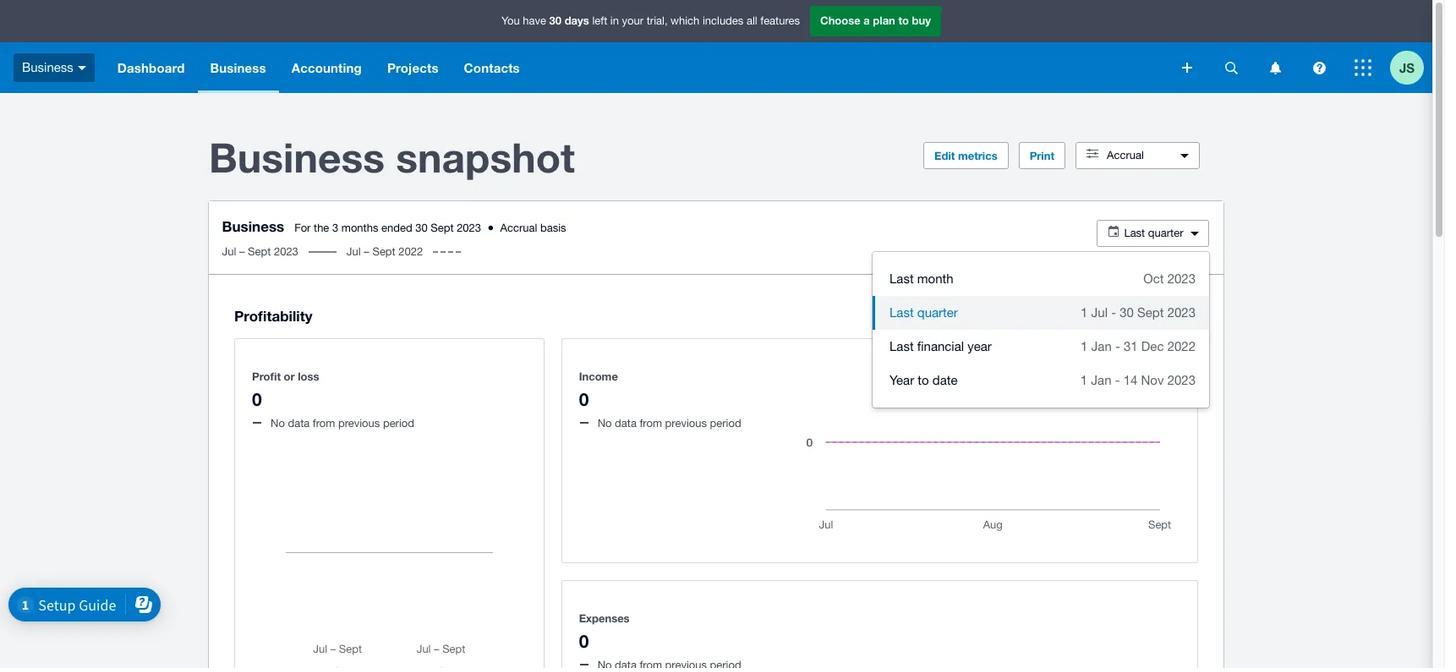Task type: describe. For each thing, give the bounding box(es) containing it.
0 horizontal spatial accrual
[[501, 222, 538, 234]]

for
[[295, 222, 311, 234]]

last quarter inside period list box
[[890, 305, 958, 320]]

contacts button
[[451, 42, 533, 93]]

sept up profitability
[[248, 245, 271, 258]]

profit or loss 0
[[252, 369, 319, 410]]

jan for 1 jan - 14 nov 2023
[[1091, 373, 1112, 387]]

2023 down oct 2023
[[1168, 305, 1196, 320]]

none field containing last month
[[872, 251, 1210, 409]]

js button
[[1391, 42, 1433, 93]]

year to date
[[890, 373, 958, 387]]

months
[[342, 222, 379, 234]]

sept down ended
[[373, 245, 396, 258]]

0 for income 0
[[579, 389, 589, 410]]

no for 0
[[598, 417, 612, 429]]

business inside business popup button
[[22, 60, 73, 74]]

last for 1 jul - 30 sept 2023
[[890, 305, 914, 320]]

2022 inside period list box
[[1168, 339, 1196, 354]]

income
[[579, 369, 618, 383]]

banner containing js
[[0, 0, 1433, 93]]

oct
[[1144, 272, 1164, 286]]

from for 0
[[640, 417, 662, 429]]

metrics
[[958, 149, 998, 162]]

data for or
[[288, 417, 310, 429]]

sept inside period list box
[[1138, 305, 1164, 320]]

quarter inside popup button
[[1149, 227, 1184, 239]]

features
[[761, 15, 800, 27]]

trial,
[[647, 15, 668, 27]]

1 for 1 jan - 31 dec 2022
[[1081, 339, 1088, 354]]

profitability
[[234, 307, 313, 325]]

navigation containing dashboard
[[105, 42, 1171, 93]]

dashboard link
[[105, 42, 198, 93]]

previous for or
[[338, 417, 380, 429]]

1 jul - 30 sept 2023
[[1081, 305, 1196, 320]]

to inside banner
[[899, 14, 909, 27]]

all
[[747, 15, 758, 27]]

1 jan - 14 nov 2023
[[1081, 373, 1196, 387]]

no data from previous period for or
[[271, 417, 414, 429]]

or
[[284, 369, 295, 383]]

financial
[[918, 339, 964, 354]]

no for or
[[271, 417, 285, 429]]

projects
[[387, 60, 439, 75]]

jul for jul – sept 2022
[[347, 245, 361, 258]]

quarter inside period list box
[[918, 305, 958, 320]]

edit metrics
[[935, 149, 998, 162]]

- for 14
[[1115, 373, 1120, 387]]

1 for 1 jan - 14 nov 2023
[[1081, 373, 1088, 387]]

expenses
[[579, 611, 630, 625]]

1 jan - 31 dec 2022
[[1081, 339, 1196, 354]]

1 for 1 jul - 30 sept 2023
[[1081, 305, 1088, 320]]

31
[[1124, 339, 1138, 354]]

data for 0
[[615, 417, 637, 429]]

14
[[1124, 373, 1138, 387]]

your
[[622, 15, 644, 27]]

accrual button
[[1076, 142, 1200, 169]]

last for 1 jan - 31 dec 2022
[[890, 339, 914, 354]]

– for sept 2023
[[240, 245, 245, 258]]

no data from previous period for 0
[[598, 417, 741, 429]]

includes
[[703, 15, 744, 27]]

svg image inside business popup button
[[78, 66, 86, 70]]

days
[[565, 14, 589, 27]]

snapshot
[[396, 133, 575, 181]]

js
[[1400, 60, 1415, 75]]

oct 2023
[[1144, 272, 1196, 286]]

a
[[864, 14, 870, 27]]

loss
[[298, 369, 319, 383]]



Task type: vqa. For each thing, say whether or not it's contained in the screenshot.


Task type: locate. For each thing, give the bounding box(es) containing it.
period for 0
[[710, 417, 741, 429]]

0 vertical spatial 2022
[[399, 245, 424, 258]]

banner
[[0, 0, 1433, 93]]

edit metrics button
[[924, 142, 1009, 169]]

jul – sept 2023
[[222, 245, 299, 258]]

accrual inside the accrual popup button
[[1107, 149, 1144, 162]]

for the 3 months ended 30 sept 2023  ●  accrual basis
[[295, 222, 567, 234]]

0 inside expenses 0
[[579, 631, 589, 652]]

group containing last month
[[873, 252, 1210, 408]]

svg image left js
[[1355, 59, 1372, 76]]

data down income 0 in the left bottom of the page
[[615, 417, 637, 429]]

1 horizontal spatial accrual
[[1107, 149, 1144, 162]]

from
[[313, 417, 335, 429], [640, 417, 662, 429]]

quarter up oct 2023
[[1149, 227, 1184, 239]]

last financial year
[[890, 339, 992, 354]]

svg image left dashboard
[[78, 66, 86, 70]]

2023 right nov
[[1168, 373, 1196, 387]]

0 horizontal spatial previous
[[338, 417, 380, 429]]

0 for expenses 0
[[579, 631, 589, 652]]

1 horizontal spatial from
[[640, 417, 662, 429]]

dec
[[1142, 339, 1164, 354]]

year
[[890, 373, 914, 387]]

edit
[[935, 149, 955, 162]]

1 vertical spatial 1
[[1081, 339, 1088, 354]]

print button
[[1019, 142, 1066, 169]]

period for or
[[383, 417, 414, 429]]

from for or
[[313, 417, 335, 429]]

2 vertical spatial 1
[[1081, 373, 1088, 387]]

- up 1 jan - 31 dec 2022
[[1112, 305, 1117, 320]]

ended
[[382, 222, 413, 234]]

1 vertical spatial 2022
[[1168, 339, 1196, 354]]

0 horizontal spatial svg image
[[78, 66, 86, 70]]

1 jan from the top
[[1092, 339, 1112, 354]]

last up year
[[890, 339, 914, 354]]

1 horizontal spatial jul
[[347, 245, 361, 258]]

1 horizontal spatial 2022
[[1168, 339, 1196, 354]]

to
[[899, 14, 909, 27], [918, 373, 929, 387]]

period list box
[[873, 252, 1210, 408]]

1 no from the left
[[271, 417, 285, 429]]

30 right have
[[549, 14, 562, 27]]

30 inside period list box
[[1120, 305, 1134, 320]]

0 horizontal spatial last quarter
[[890, 305, 958, 320]]

business snapshot
[[209, 133, 575, 181]]

1 horizontal spatial last quarter
[[1125, 227, 1184, 239]]

2022
[[399, 245, 424, 258], [1168, 339, 1196, 354]]

nov
[[1141, 373, 1164, 387]]

no
[[271, 417, 285, 429], [598, 417, 612, 429]]

previous for 0
[[665, 417, 707, 429]]

projects button
[[375, 42, 451, 93]]

0 horizontal spatial –
[[240, 245, 245, 258]]

1 left 14
[[1081, 373, 1088, 387]]

0 horizontal spatial no
[[271, 417, 285, 429]]

jul up 1 jan - 31 dec 2022
[[1092, 305, 1108, 320]]

0 down profit
[[252, 389, 262, 410]]

jul for jul – sept 2023
[[222, 245, 237, 258]]

jul – sept 2022
[[347, 245, 424, 258]]

0 down "income"
[[579, 389, 589, 410]]

2 horizontal spatial jul
[[1092, 305, 1108, 320]]

0 vertical spatial last quarter
[[1125, 227, 1184, 239]]

business
[[22, 60, 73, 74], [210, 60, 266, 75], [209, 133, 385, 181], [222, 217, 285, 235]]

dashboard
[[117, 60, 185, 75]]

plan
[[873, 14, 896, 27]]

1 vertical spatial accrual
[[501, 222, 538, 234]]

2 jan from the top
[[1091, 373, 1112, 387]]

accrual
[[1107, 149, 1144, 162], [501, 222, 538, 234]]

month
[[918, 272, 954, 286]]

last up 'oct'
[[1125, 227, 1146, 239]]

no down income 0 in the left bottom of the page
[[598, 417, 612, 429]]

1 horizontal spatial previous
[[665, 417, 707, 429]]

sept right ended
[[431, 222, 454, 234]]

0 horizontal spatial no data from previous period
[[271, 417, 414, 429]]

group inside field
[[873, 252, 1210, 408]]

jan left 31 at the right
[[1092, 339, 1112, 354]]

1 horizontal spatial to
[[918, 373, 929, 387]]

profit
[[252, 369, 281, 383]]

0 horizontal spatial to
[[899, 14, 909, 27]]

2 vertical spatial 30
[[1120, 305, 1134, 320]]

0 vertical spatial to
[[899, 14, 909, 27]]

0 inside profit or loss 0
[[252, 389, 262, 410]]

no data from previous period down loss on the bottom left
[[271, 417, 414, 429]]

no data from previous period
[[271, 417, 414, 429], [598, 417, 741, 429]]

1 period from the left
[[383, 417, 414, 429]]

3
[[333, 222, 339, 234]]

2023 down for
[[274, 245, 299, 258]]

last for oct 2023
[[890, 272, 914, 286]]

last month
[[890, 272, 954, 286]]

the
[[314, 222, 330, 234]]

0 vertical spatial quarter
[[1149, 227, 1184, 239]]

30
[[549, 14, 562, 27], [416, 222, 428, 234], [1120, 305, 1134, 320]]

you
[[502, 15, 520, 27]]

2023
[[457, 222, 482, 234], [274, 245, 299, 258], [1168, 272, 1196, 286], [1168, 305, 1196, 320], [1168, 373, 1196, 387]]

1 horizontal spatial data
[[615, 417, 637, 429]]

date
[[933, 373, 958, 387]]

2 horizontal spatial 30
[[1120, 305, 1134, 320]]

2 vertical spatial -
[[1115, 373, 1120, 387]]

0 inside income 0
[[579, 389, 589, 410]]

1 horizontal spatial period
[[710, 417, 741, 429]]

1 previous from the left
[[338, 417, 380, 429]]

1 left 31 at the right
[[1081, 339, 1088, 354]]

business button
[[0, 42, 105, 93]]

– down months
[[364, 245, 370, 258]]

– up profitability
[[240, 245, 245, 258]]

quarter down month
[[918, 305, 958, 320]]

- for 30
[[1112, 305, 1117, 320]]

0
[[252, 389, 262, 410], [579, 389, 589, 410], [579, 631, 589, 652]]

data down profit or loss 0
[[288, 417, 310, 429]]

basis
[[541, 222, 567, 234]]

30 up 31 at the right
[[1120, 305, 1134, 320]]

2023 right 'oct'
[[1168, 272, 1196, 286]]

jul down months
[[347, 245, 361, 258]]

2022 down ended
[[399, 245, 424, 258]]

1 vertical spatial quarter
[[918, 305, 958, 320]]

data
[[288, 417, 310, 429], [615, 417, 637, 429]]

0 vertical spatial -
[[1112, 305, 1117, 320]]

income 0
[[579, 369, 618, 410]]

0 vertical spatial 1
[[1081, 305, 1088, 320]]

0 horizontal spatial data
[[288, 417, 310, 429]]

0 horizontal spatial 30
[[416, 222, 428, 234]]

have
[[523, 15, 546, 27]]

– for sept 2022
[[364, 245, 370, 258]]

2 previous from the left
[[665, 417, 707, 429]]

last quarter button
[[1098, 220, 1210, 247]]

last quarter up 'oct'
[[1125, 227, 1184, 239]]

jul up profitability
[[222, 245, 237, 258]]

which
[[671, 15, 700, 27]]

last
[[1125, 227, 1146, 239], [890, 272, 914, 286], [890, 305, 914, 320], [890, 339, 914, 354]]

navigation
[[105, 42, 1171, 93]]

accounting
[[292, 60, 362, 75]]

accounting button
[[279, 42, 375, 93]]

last quarter inside popup button
[[1125, 227, 1184, 239]]

business inside business dropdown button
[[210, 60, 266, 75]]

0 down expenses
[[579, 631, 589, 652]]

1 up 1 jan - 31 dec 2022
[[1081, 305, 1088, 320]]

0 vertical spatial 30
[[549, 14, 562, 27]]

jan for 1 jan - 31 dec 2022
[[1092, 339, 1112, 354]]

1 vertical spatial to
[[918, 373, 929, 387]]

1 no data from previous period from the left
[[271, 417, 414, 429]]

1 data from the left
[[288, 417, 310, 429]]

print
[[1030, 149, 1055, 162]]

0 horizontal spatial jul
[[222, 245, 237, 258]]

–
[[240, 245, 245, 258], [364, 245, 370, 258]]

previous
[[338, 417, 380, 429], [665, 417, 707, 429]]

2 data from the left
[[615, 417, 637, 429]]

year
[[968, 339, 992, 354]]

1 horizontal spatial quarter
[[1149, 227, 1184, 239]]

1 horizontal spatial no data from previous period
[[598, 417, 741, 429]]

2 from from the left
[[640, 417, 662, 429]]

1
[[1081, 305, 1088, 320], [1081, 339, 1088, 354], [1081, 373, 1088, 387]]

1 from from the left
[[313, 417, 335, 429]]

0 horizontal spatial period
[[383, 417, 414, 429]]

accrual up last quarter popup button
[[1107, 149, 1144, 162]]

2 no data from previous period from the left
[[598, 417, 741, 429]]

2022 right dec
[[1168, 339, 1196, 354]]

svg image
[[1225, 61, 1238, 74], [1270, 61, 1281, 74], [1313, 61, 1326, 74], [1182, 63, 1193, 73]]

sept
[[431, 222, 454, 234], [248, 245, 271, 258], [373, 245, 396, 258], [1138, 305, 1164, 320]]

to right year
[[918, 373, 929, 387]]

last inside popup button
[[1125, 227, 1146, 239]]

you have 30 days left in your trial, which includes all features
[[502, 14, 800, 27]]

group
[[873, 252, 1210, 408]]

accrual left basis
[[501, 222, 538, 234]]

0 horizontal spatial from
[[313, 417, 335, 429]]

last down last month
[[890, 305, 914, 320]]

30 right ended
[[416, 222, 428, 234]]

quarter
[[1149, 227, 1184, 239], [918, 305, 958, 320]]

2 – from the left
[[364, 245, 370, 258]]

choose a plan to buy
[[820, 14, 931, 27]]

expenses 0
[[579, 611, 630, 652]]

1 vertical spatial last quarter
[[890, 305, 958, 320]]

in
[[611, 15, 619, 27]]

no down profit or loss 0
[[271, 417, 285, 429]]

- for 31
[[1116, 339, 1121, 354]]

1 – from the left
[[240, 245, 245, 258]]

2 period from the left
[[710, 417, 741, 429]]

to left buy
[[899, 14, 909, 27]]

1 horizontal spatial –
[[364, 245, 370, 258]]

1 vertical spatial -
[[1116, 339, 1121, 354]]

1 vertical spatial 30
[[416, 222, 428, 234]]

0 horizontal spatial quarter
[[918, 305, 958, 320]]

last left month
[[890, 272, 914, 286]]

jan
[[1092, 339, 1112, 354], [1091, 373, 1112, 387]]

1 vertical spatial jan
[[1091, 373, 1112, 387]]

0 horizontal spatial 2022
[[399, 245, 424, 258]]

jul
[[222, 245, 237, 258], [347, 245, 361, 258], [1092, 305, 1108, 320]]

2023 right ended
[[457, 222, 482, 234]]

- left 31 at the right
[[1116, 339, 1121, 354]]

1 horizontal spatial svg image
[[1355, 59, 1372, 76]]

jul inside period list box
[[1092, 305, 1108, 320]]

0 vertical spatial jan
[[1092, 339, 1112, 354]]

left
[[592, 15, 608, 27]]

sept up dec
[[1138, 305, 1164, 320]]

1 horizontal spatial 30
[[549, 14, 562, 27]]

period
[[383, 417, 414, 429], [710, 417, 741, 429]]

last quarter
[[1125, 227, 1184, 239], [890, 305, 958, 320]]

buy
[[912, 14, 931, 27]]

None field
[[872, 251, 1210, 409]]

choose
[[820, 14, 861, 27]]

no data from previous period down income 0 in the left bottom of the page
[[598, 417, 741, 429]]

- left 14
[[1115, 373, 1120, 387]]

jan left 14
[[1091, 373, 1112, 387]]

last quarter down last month
[[890, 305, 958, 320]]

business button
[[198, 42, 279, 93]]

svg image
[[1355, 59, 1372, 76], [78, 66, 86, 70]]

1 horizontal spatial no
[[598, 417, 612, 429]]

0 vertical spatial accrual
[[1107, 149, 1144, 162]]

-
[[1112, 305, 1117, 320], [1116, 339, 1121, 354], [1115, 373, 1120, 387]]

2 no from the left
[[598, 417, 612, 429]]

contacts
[[464, 60, 520, 75]]

to inside period list box
[[918, 373, 929, 387]]



